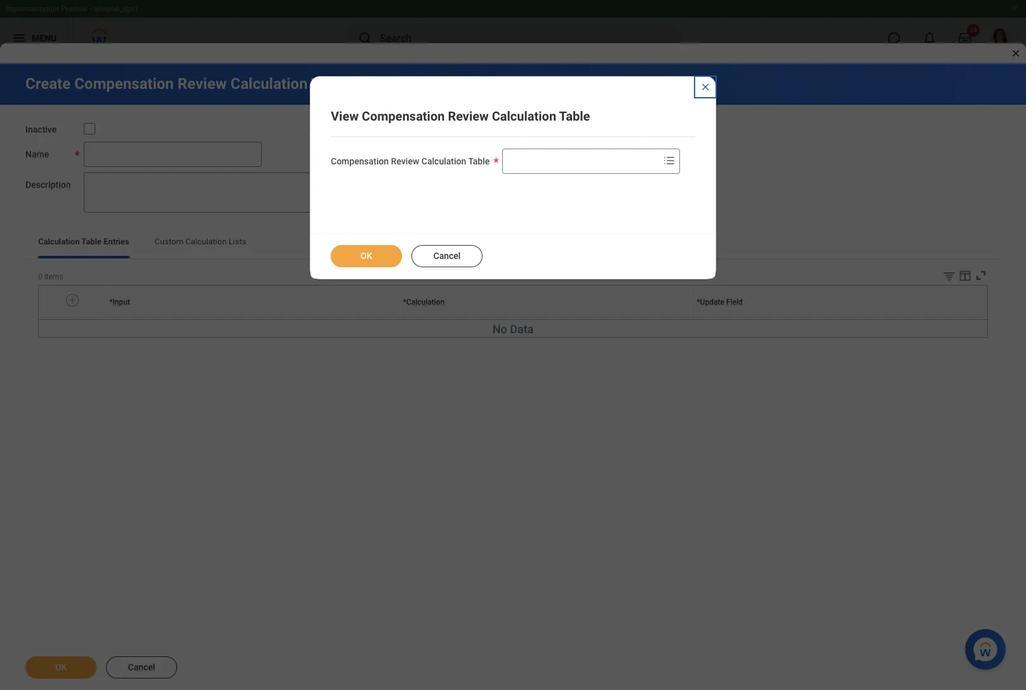 Task type: describe. For each thing, give the bounding box(es) containing it.
update
[[700, 298, 725, 307]]

compensation for create
[[74, 75, 174, 93]]

create compensation review calculation table dialog
[[0, 0, 1027, 691]]

* calculation
[[403, 298, 445, 307]]

cancel button
[[412, 245, 483, 267]]

preview
[[61, 4, 88, 13]]

select to filter grid data image
[[943, 269, 957, 283]]

Compensation Review Calculation Table field
[[503, 150, 660, 173]]

implementation
[[5, 4, 59, 13]]

close create compensation review calculation table image
[[1011, 48, 1021, 58]]

2 vertical spatial review
[[391, 156, 419, 166]]

plus image
[[68, 295, 77, 306]]

implementation preview -   adeptai_dpt1
[[5, 4, 138, 13]]

table down view compensation review calculation table
[[468, 156, 490, 166]]

cancel
[[434, 251, 461, 261]]

click to view/edit grid preferences image
[[959, 269, 973, 283]]

no
[[493, 323, 507, 336]]

custom
[[155, 237, 183, 246]]

inactive
[[25, 125, 57, 135]]

create compensation review calculation table main content
[[0, 64, 1027, 691]]

prompts image
[[662, 153, 677, 168]]

inbox large image
[[959, 32, 972, 44]]

view compensation review calculation table dialog
[[310, 76, 717, 280]]

0
[[38, 272, 42, 281]]

create compensation review calculation table
[[25, 75, 348, 93]]

calculation inside row element
[[407, 298, 445, 307]]

close environment banner image
[[1011, 4, 1019, 11]]

Description text field
[[84, 172, 503, 213]]

input
[[113, 298, 130, 307]]

compensation for view
[[362, 109, 445, 124]]

adeptai_dpt1
[[94, 4, 138, 13]]

2 vertical spatial compensation
[[331, 156, 389, 166]]

calculation table entries
[[38, 237, 129, 246]]



Task type: locate. For each thing, give the bounding box(es) containing it.
search image
[[357, 30, 373, 46]]

review inside main content
[[178, 75, 227, 93]]

compensation
[[74, 75, 174, 93], [362, 109, 445, 124], [331, 156, 389, 166]]

1 horizontal spatial *
[[403, 298, 407, 307]]

0 horizontal spatial *
[[109, 298, 113, 307]]

data
[[510, 323, 534, 336]]

tab list
[[25, 228, 1001, 258]]

2 * from the left
[[403, 298, 407, 307]]

Name text field
[[84, 142, 261, 167]]

table left entries
[[82, 237, 102, 246]]

lists
[[229, 237, 246, 246]]

description
[[25, 180, 71, 190]]

* for calculation
[[403, 298, 407, 307]]

* update field
[[697, 298, 743, 307]]

table
[[311, 75, 348, 93], [559, 109, 590, 124], [468, 156, 490, 166], [82, 237, 102, 246]]

name
[[25, 149, 49, 159]]

2 horizontal spatial review
[[448, 109, 489, 124]]

1 vertical spatial review
[[448, 109, 489, 124]]

* for update
[[697, 298, 700, 307]]

implementation preview -   adeptai_dpt1 banner
[[0, 0, 1027, 58]]

items
[[44, 272, 63, 281]]

field
[[727, 298, 743, 307]]

create
[[25, 75, 71, 93]]

table up the view
[[311, 75, 348, 93]]

compensation inside "create compensation review calculation table" main content
[[74, 75, 174, 93]]

row element
[[39, 286, 990, 320]]

entries
[[104, 237, 129, 246]]

toolbar
[[933, 269, 988, 285]]

view
[[331, 109, 359, 124]]

profile logan mcneil element
[[983, 24, 1019, 52]]

toolbar inside "create compensation review calculation table" main content
[[933, 269, 988, 285]]

view compensation review calculation table
[[331, 109, 590, 124]]

table up compensation review calculation table field
[[559, 109, 590, 124]]

calculation
[[231, 75, 308, 93], [492, 109, 557, 124], [422, 156, 466, 166], [38, 237, 80, 246], [186, 237, 227, 246], [407, 298, 445, 307]]

0 horizontal spatial review
[[178, 75, 227, 93]]

-
[[90, 4, 92, 13]]

review for view
[[448, 109, 489, 124]]

*
[[109, 298, 113, 307], [403, 298, 407, 307], [697, 298, 700, 307]]

table inside tab list
[[82, 237, 102, 246]]

tab list inside "create compensation review calculation table" main content
[[25, 228, 1001, 258]]

no data
[[493, 323, 534, 336]]

review
[[178, 75, 227, 93], [448, 109, 489, 124], [391, 156, 419, 166]]

1 vertical spatial compensation
[[362, 109, 445, 124]]

1 * from the left
[[109, 298, 113, 307]]

3 * from the left
[[697, 298, 700, 307]]

1 horizontal spatial review
[[391, 156, 419, 166]]

* for input
[[109, 298, 113, 307]]

0 vertical spatial review
[[178, 75, 227, 93]]

0 items
[[38, 272, 63, 281]]

custom calculation lists
[[155, 237, 246, 246]]

0 vertical spatial compensation
[[74, 75, 174, 93]]

review for create
[[178, 75, 227, 93]]

ok
[[361, 251, 372, 261]]

fullscreen image
[[974, 269, 988, 283]]

* input
[[109, 298, 130, 307]]

workday assistant region
[[966, 624, 1011, 670]]

compensation review calculation table
[[331, 156, 490, 166]]

close view compensation review calculation table image
[[701, 82, 711, 92]]

tab list containing calculation table entries
[[25, 228, 1001, 258]]

ok button
[[331, 245, 402, 267]]

notifications large image
[[924, 32, 936, 44]]

2 horizontal spatial *
[[697, 298, 700, 307]]



Task type: vqa. For each thing, say whether or not it's contained in the screenshot.
Receivable
no



